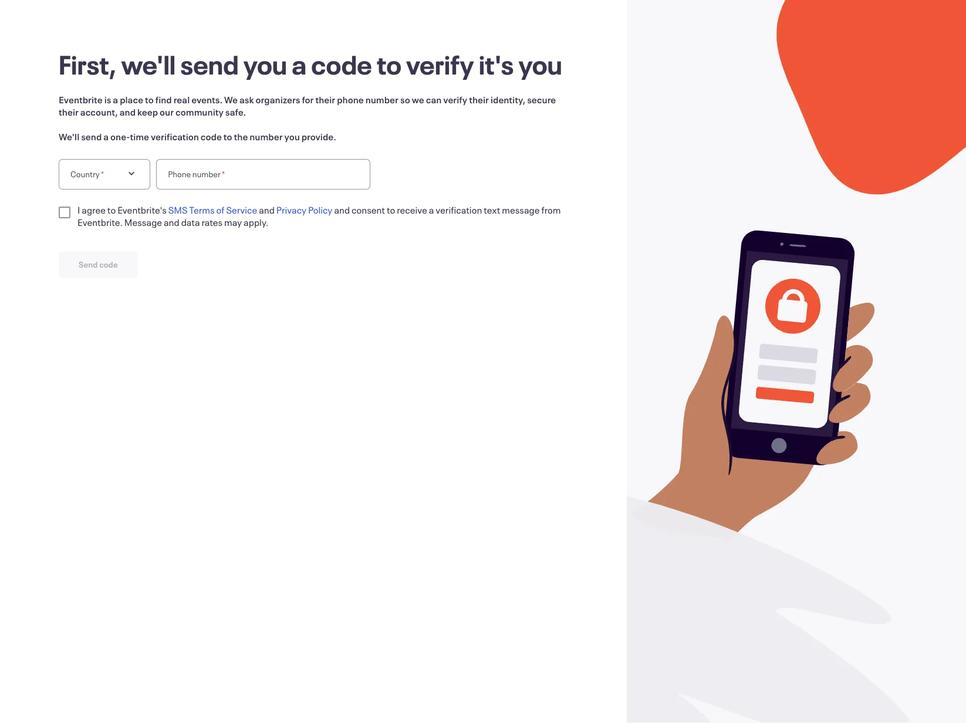 Task type: vqa. For each thing, say whether or not it's contained in the screenshot.
Road
no



Task type: locate. For each thing, give the bounding box(es) containing it.
apply.
[[244, 216, 268, 228]]

* up of
[[222, 168, 225, 180]]

0 vertical spatial code
[[311, 47, 372, 82]]

to left receive
[[387, 204, 395, 216]]

number right phone
[[192, 168, 221, 180]]

community
[[175, 106, 224, 118]]

code down community
[[201, 130, 222, 143]]

you up organizers
[[243, 47, 287, 82]]

you
[[243, 47, 287, 82], [519, 47, 562, 82], [284, 130, 300, 143]]

eventbrite is a place to find real events. we ask organizers for their phone number so we can verify their identity, secure their account, and keep our community safe.
[[59, 93, 556, 118]]

one-
[[110, 130, 130, 143]]

real
[[174, 93, 190, 106]]

1 horizontal spatial code
[[201, 130, 222, 143]]

1 vertical spatial verify
[[443, 93, 467, 106]]

number left so
[[365, 93, 398, 106]]

send up the events.
[[180, 47, 239, 82]]

verification left the text
[[436, 204, 482, 216]]

number right 'the' on the left of page
[[250, 130, 283, 143]]

text
[[484, 204, 500, 216]]

keep
[[137, 106, 158, 118]]

1 horizontal spatial send
[[180, 47, 239, 82]]

i
[[77, 204, 80, 216]]

code
[[311, 47, 372, 82], [201, 130, 222, 143], [99, 259, 118, 270]]

1 horizontal spatial *
[[222, 168, 225, 180]]

we'll
[[121, 47, 176, 82]]

2 horizontal spatial code
[[311, 47, 372, 82]]

* right country on the top
[[101, 168, 104, 180]]

so
[[400, 93, 410, 106]]

of
[[216, 204, 224, 216]]

can
[[426, 93, 442, 106]]

verification
[[151, 130, 199, 143], [436, 204, 482, 216]]

for
[[302, 93, 314, 106]]

consent
[[352, 204, 385, 216]]

their left "identity,"
[[469, 93, 489, 106]]

their right "for"
[[315, 93, 335, 106]]

0 horizontal spatial *
[[101, 168, 104, 180]]

1 vertical spatial verification
[[436, 204, 482, 216]]

and right policy
[[334, 204, 350, 216]]

you up secure
[[519, 47, 562, 82]]

secure
[[527, 93, 556, 106]]

*
[[101, 168, 104, 180], [222, 168, 225, 180]]

0 vertical spatial number
[[365, 93, 398, 106]]

and consent to receive a verification text message from eventbrite. message and data rates may apply.
[[77, 204, 561, 228]]

we
[[224, 93, 238, 106]]

2 horizontal spatial number
[[365, 93, 398, 106]]

1 * from the left
[[101, 168, 104, 180]]

send
[[180, 47, 239, 82], [81, 130, 102, 143]]

2 vertical spatial number
[[192, 168, 221, 180]]

is
[[104, 93, 111, 106]]

0 horizontal spatial verification
[[151, 130, 199, 143]]

verify up can
[[406, 47, 474, 82]]

their up the we'll
[[59, 106, 79, 118]]

send right the we'll
[[81, 130, 102, 143]]

0 horizontal spatial their
[[59, 106, 79, 118]]

eventbrite's
[[117, 204, 167, 216]]

None field
[[226, 159, 358, 190]]

to up so
[[377, 47, 401, 82]]

1 vertical spatial code
[[201, 130, 222, 143]]

1 horizontal spatial verification
[[436, 204, 482, 216]]

0 horizontal spatial code
[[99, 259, 118, 270]]

verify
[[406, 47, 474, 82], [443, 93, 467, 106]]

code up 'phone'
[[311, 47, 372, 82]]

1 vertical spatial number
[[250, 130, 283, 143]]

verification for a
[[436, 204, 482, 216]]

eventbrite
[[59, 93, 103, 106]]

policy
[[308, 204, 332, 216]]

verify right can
[[443, 93, 467, 106]]

verification inside and consent to receive a verification text message from eventbrite. message and data rates may apply.
[[436, 204, 482, 216]]

the
[[234, 130, 248, 143]]

2 horizontal spatial their
[[469, 93, 489, 106]]

we'll
[[59, 130, 79, 143]]

a
[[292, 47, 306, 82], [113, 93, 118, 106], [103, 130, 109, 143], [429, 204, 434, 216]]

send code button
[[59, 252, 138, 278]]

0 horizontal spatial number
[[192, 168, 221, 180]]

privacy policy link
[[276, 204, 332, 216]]

to inside and consent to receive a verification text message from eventbrite. message and data rates may apply.
[[387, 204, 395, 216]]

identity,
[[491, 93, 525, 106]]

may
[[224, 216, 242, 228]]

a right is
[[113, 93, 118, 106]]

2 vertical spatial code
[[99, 259, 118, 270]]

provide.
[[301, 130, 336, 143]]

phone
[[337, 93, 364, 106]]

and inside eventbrite is a place to find real events. we ask organizers for their phone number so we can verify their identity, secure their account, and keep our community safe.
[[120, 106, 136, 118]]

to left find
[[145, 93, 154, 106]]

1 horizontal spatial number
[[250, 130, 283, 143]]

1 vertical spatial send
[[81, 130, 102, 143]]

code right send
[[99, 259, 118, 270]]

their
[[315, 93, 335, 106], [469, 93, 489, 106], [59, 106, 79, 118]]

ask
[[239, 93, 254, 106]]

a right receive
[[429, 204, 434, 216]]

a inside eventbrite is a place to find real events. we ask organizers for their phone number so we can verify their identity, secure their account, and keep our community safe.
[[113, 93, 118, 106]]

verification down our
[[151, 130, 199, 143]]

verification for time
[[151, 130, 199, 143]]

and left keep
[[120, 106, 136, 118]]

0 vertical spatial send
[[180, 47, 239, 82]]

and
[[120, 106, 136, 118], [259, 204, 275, 216], [334, 204, 350, 216], [164, 216, 179, 228]]

number
[[365, 93, 398, 106], [250, 130, 283, 143], [192, 168, 221, 180]]

to
[[377, 47, 401, 82], [145, 93, 154, 106], [223, 130, 232, 143], [107, 204, 116, 216], [387, 204, 395, 216]]

and left privacy
[[259, 204, 275, 216]]

0 vertical spatial verification
[[151, 130, 199, 143]]

message
[[502, 204, 540, 216]]

0 vertical spatial verify
[[406, 47, 474, 82]]



Task type: describe. For each thing, give the bounding box(es) containing it.
place
[[120, 93, 143, 106]]

country
[[70, 168, 100, 180]]

number inside eventbrite is a place to find real events. we ask organizers for their phone number so we can verify their identity, secure their account, and keep our community safe.
[[365, 93, 398, 106]]

first, we'll send you a code to verify it's you
[[59, 47, 562, 82]]

privacy
[[276, 204, 306, 216]]

agree
[[82, 204, 106, 216]]

1 horizontal spatial their
[[315, 93, 335, 106]]

it's
[[479, 47, 514, 82]]

sms
[[168, 204, 187, 216]]

send
[[79, 259, 98, 270]]

eventbrite.
[[77, 216, 123, 228]]

you left provide.
[[284, 130, 300, 143]]

first,
[[59, 47, 116, 82]]

message
[[124, 216, 162, 228]]

service
[[226, 204, 257, 216]]

from
[[541, 204, 561, 216]]

events.
[[191, 93, 223, 106]]

a inside and consent to receive a verification text message from eventbrite. message and data rates may apply.
[[429, 204, 434, 216]]

safe.
[[225, 106, 246, 118]]

we
[[412, 93, 424, 106]]

code inside button
[[99, 259, 118, 270]]

i agree to eventbrite's sms terms of service and privacy policy
[[77, 204, 332, 216]]

to left 'the' on the left of page
[[223, 130, 232, 143]]

organizers
[[256, 93, 300, 106]]

a left one-
[[103, 130, 109, 143]]

terms
[[189, 204, 214, 216]]

verify inside eventbrite is a place to find real events. we ask organizers for their phone number so we can verify their identity, secure their account, and keep our community safe.
[[443, 93, 467, 106]]

find
[[155, 93, 172, 106]]

phone
[[168, 168, 191, 180]]

to inside eventbrite is a place to find real events. we ask organizers for their phone number so we can verify their identity, secure their account, and keep our community safe.
[[145, 93, 154, 106]]

and left the data
[[164, 216, 179, 228]]

time
[[130, 130, 149, 143]]

country *
[[70, 168, 104, 180]]

0 horizontal spatial send
[[81, 130, 102, 143]]

to right agree
[[107, 204, 116, 216]]

2 * from the left
[[222, 168, 225, 180]]

account,
[[80, 106, 118, 118]]

receive
[[397, 204, 427, 216]]

a up "for"
[[292, 47, 306, 82]]

phone number *
[[168, 168, 225, 180]]

our
[[160, 106, 174, 118]]

data
[[181, 216, 200, 228]]

send code
[[79, 259, 118, 270]]

rates
[[202, 216, 222, 228]]

sms terms of service link
[[168, 204, 257, 216]]

we'll send a one-time verification code to the number you provide.
[[59, 130, 336, 143]]



